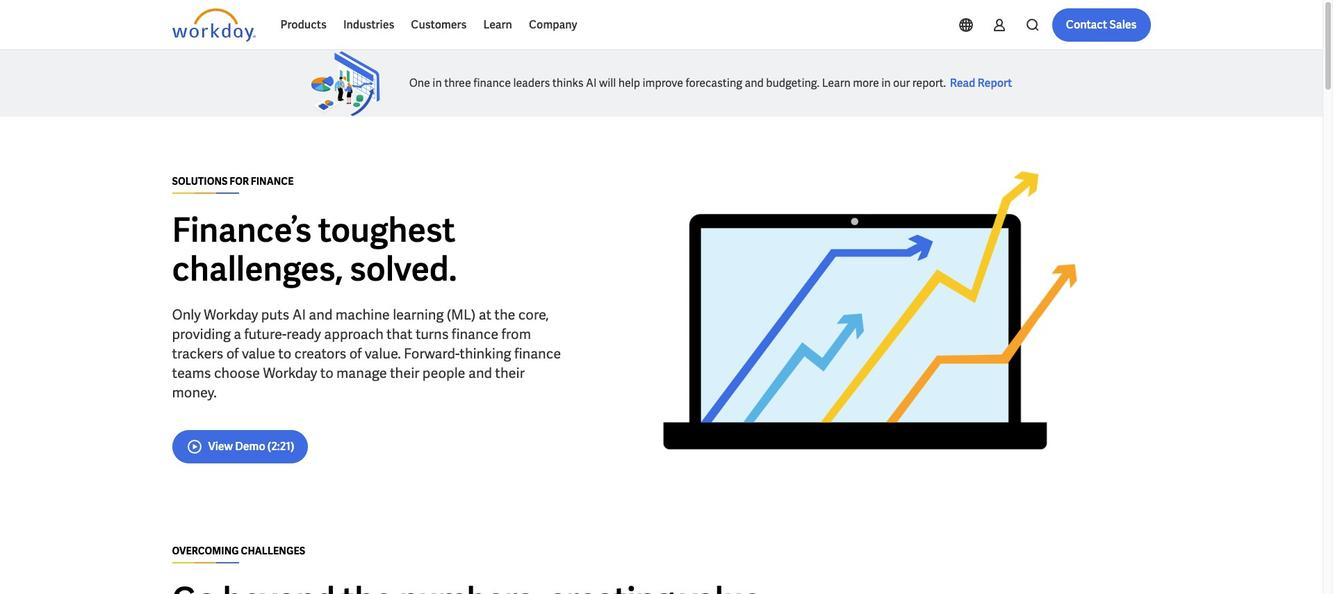 Task type: describe. For each thing, give the bounding box(es) containing it.
improve
[[643, 76, 683, 90]]

2 their from the left
[[495, 365, 525, 383]]

teams
[[172, 365, 211, 383]]

machine
[[336, 306, 390, 324]]

1 in from the left
[[433, 76, 442, 90]]

view
[[208, 440, 233, 454]]

customers button
[[403, 8, 475, 42]]

0 vertical spatial finance
[[473, 76, 511, 90]]

future-
[[244, 326, 287, 344]]

overcoming
[[172, 545, 239, 557]]

value
[[242, 345, 275, 363]]

creators
[[294, 345, 346, 363]]

read report link
[[946, 74, 1016, 92]]

overcoming challenges
[[172, 545, 305, 557]]

ready
[[287, 326, 321, 344]]

sales
[[1109, 17, 1137, 32]]

for
[[230, 175, 249, 188]]

our
[[893, 76, 910, 90]]

turns
[[416, 326, 449, 344]]

toughest
[[318, 209, 455, 252]]

puts
[[261, 306, 289, 324]]

report.
[[912, 76, 946, 90]]

view demo (2:21) link
[[172, 431, 308, 464]]

challenges
[[241, 545, 305, 557]]

illustration of laptop with arrows pointing upwards image
[[589, 161, 1151, 477]]

two people shaking hands image
[[294, 50, 398, 117]]

industries button
[[335, 8, 403, 42]]

0 vertical spatial to
[[278, 345, 291, 363]]

1 vertical spatial workday
[[263, 365, 317, 383]]

three
[[444, 76, 471, 90]]

forecasting
[[686, 76, 742, 90]]

2 horizontal spatial and
[[745, 76, 764, 90]]

company
[[529, 17, 577, 32]]

1 their from the left
[[390, 365, 420, 383]]

solutions
[[172, 175, 228, 188]]

thinking
[[460, 345, 511, 363]]

money.
[[172, 384, 217, 402]]

only
[[172, 306, 201, 324]]

0 horizontal spatial workday
[[204, 306, 258, 324]]

1 horizontal spatial learn
[[822, 76, 851, 90]]

finance's toughest challenges, solved.
[[172, 209, 457, 291]]

report
[[978, 76, 1012, 90]]

only workday puts ai and machine learning (ml) at the core, providing a future-ready approach that turns finance from trackers of value to creators of value. forward-thinking finance teams choose workday to manage their people and their money.
[[172, 306, 561, 402]]

0 horizontal spatial and
[[309, 306, 333, 324]]

learn button
[[475, 8, 521, 42]]

2 of from the left
[[349, 345, 362, 363]]

manage
[[336, 365, 387, 383]]

products
[[280, 17, 327, 32]]

contact sales
[[1066, 17, 1137, 32]]

help
[[618, 76, 640, 90]]

approach
[[324, 326, 384, 344]]

finance's
[[172, 209, 312, 252]]



Task type: locate. For each thing, give the bounding box(es) containing it.
budgeting.
[[766, 76, 820, 90]]

finance
[[473, 76, 511, 90], [452, 326, 499, 344], [514, 345, 561, 363]]

finance
[[251, 175, 294, 188]]

1 horizontal spatial of
[[349, 345, 362, 363]]

1 horizontal spatial and
[[468, 365, 492, 383]]

1 vertical spatial to
[[320, 365, 333, 383]]

forward-
[[404, 345, 460, 363]]

workday up a
[[204, 306, 258, 324]]

1 horizontal spatial their
[[495, 365, 525, 383]]

contact sales link
[[1052, 8, 1151, 42]]

learn
[[483, 17, 512, 32], [822, 76, 851, 90]]

0 vertical spatial and
[[745, 76, 764, 90]]

and down thinking
[[468, 365, 492, 383]]

that
[[387, 326, 413, 344]]

leaders
[[513, 76, 550, 90]]

trackers
[[172, 345, 223, 363]]

products button
[[272, 8, 335, 42]]

view demo (2:21)
[[208, 440, 294, 454]]

their down thinking
[[495, 365, 525, 383]]

choose
[[214, 365, 260, 383]]

one in three finance leaders thinks ai will help improve forecasting and budgeting. learn more in our report. read report
[[409, 76, 1012, 90]]

to right value
[[278, 345, 291, 363]]

more
[[853, 76, 879, 90]]

in
[[433, 76, 442, 90], [881, 76, 891, 90]]

0 horizontal spatial ai
[[292, 306, 306, 324]]

workday down creators
[[263, 365, 317, 383]]

and
[[745, 76, 764, 90], [309, 306, 333, 324], [468, 365, 492, 383]]

learn left company
[[483, 17, 512, 32]]

0 vertical spatial learn
[[483, 17, 512, 32]]

ai
[[586, 76, 597, 90], [292, 306, 306, 324]]

ai left will
[[586, 76, 597, 90]]

challenges,
[[172, 248, 343, 291]]

their
[[390, 365, 420, 383], [495, 365, 525, 383]]

from
[[502, 326, 531, 344]]

go to the homepage image
[[172, 8, 255, 42]]

thinks
[[552, 76, 584, 90]]

and up ready
[[309, 306, 333, 324]]

(ml)
[[447, 306, 476, 324]]

2 in from the left
[[881, 76, 891, 90]]

0 horizontal spatial of
[[226, 345, 239, 363]]

demo
[[235, 440, 265, 454]]

2 vertical spatial finance
[[514, 345, 561, 363]]

1 vertical spatial finance
[[452, 326, 499, 344]]

contact
[[1066, 17, 1107, 32]]

learn inside dropdown button
[[483, 17, 512, 32]]

finance down from
[[514, 345, 561, 363]]

read
[[950, 76, 975, 90]]

1 vertical spatial learn
[[822, 76, 851, 90]]

in right one
[[433, 76, 442, 90]]

customers
[[411, 17, 467, 32]]

learn left more
[[822, 76, 851, 90]]

at
[[479, 306, 491, 324]]

and left budgeting.
[[745, 76, 764, 90]]

of up "choose"
[[226, 345, 239, 363]]

0 horizontal spatial their
[[390, 365, 420, 383]]

0 horizontal spatial to
[[278, 345, 291, 363]]

of
[[226, 345, 239, 363], [349, 345, 362, 363]]

industries
[[343, 17, 394, 32]]

solutions for finance
[[172, 175, 294, 188]]

1 of from the left
[[226, 345, 239, 363]]

the
[[494, 306, 515, 324]]

value.
[[365, 345, 401, 363]]

learning
[[393, 306, 444, 324]]

0 vertical spatial ai
[[586, 76, 597, 90]]

0 horizontal spatial in
[[433, 76, 442, 90]]

1 horizontal spatial workday
[[263, 365, 317, 383]]

ai inside only workday puts ai and machine learning (ml) at the core, providing a future-ready approach that turns finance from trackers of value to creators of value. forward-thinking finance teams choose workday to manage their people and their money.
[[292, 306, 306, 324]]

people
[[422, 365, 465, 383]]

providing
[[172, 326, 231, 344]]

a
[[234, 326, 241, 344]]

to down creators
[[320, 365, 333, 383]]

company button
[[521, 8, 586, 42]]

to
[[278, 345, 291, 363], [320, 365, 333, 383]]

in left 'our'
[[881, 76, 891, 90]]

1 horizontal spatial in
[[881, 76, 891, 90]]

of down approach
[[349, 345, 362, 363]]

0 horizontal spatial learn
[[483, 17, 512, 32]]

finance down the at
[[452, 326, 499, 344]]

their down value.
[[390, 365, 420, 383]]

one
[[409, 76, 430, 90]]

ai up ready
[[292, 306, 306, 324]]

finance right three
[[473, 76, 511, 90]]

1 horizontal spatial to
[[320, 365, 333, 383]]

0 vertical spatial workday
[[204, 306, 258, 324]]

1 vertical spatial and
[[309, 306, 333, 324]]

core,
[[518, 306, 549, 324]]

1 horizontal spatial ai
[[586, 76, 597, 90]]

will
[[599, 76, 616, 90]]

workday
[[204, 306, 258, 324], [263, 365, 317, 383]]

solved.
[[350, 248, 457, 291]]

2 vertical spatial and
[[468, 365, 492, 383]]

1 vertical spatial ai
[[292, 306, 306, 324]]

(2:21)
[[268, 440, 294, 454]]



Task type: vqa. For each thing, say whether or not it's contained in the screenshot.
thinks
yes



